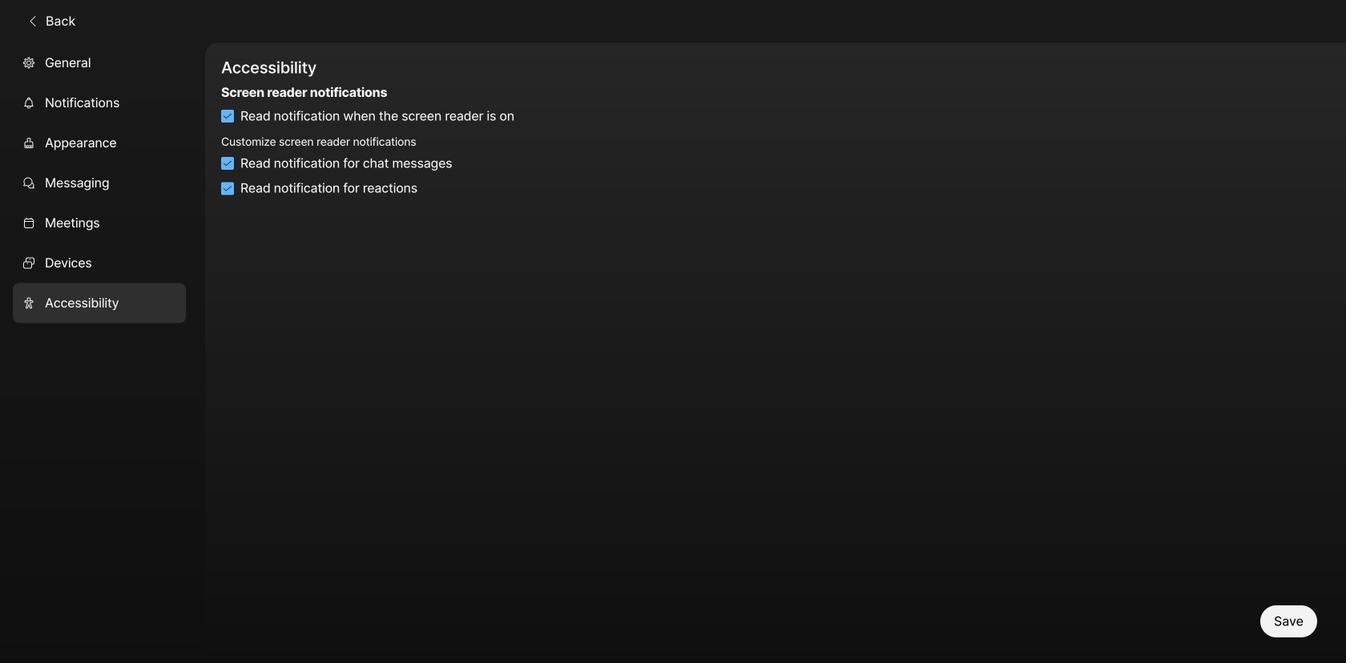 Task type: vqa. For each thing, say whether or not it's contained in the screenshot.
cancel_16 icon
no



Task type: locate. For each thing, give the bounding box(es) containing it.
settings navigation
[[0, 43, 205, 664]]

devices tab
[[13, 243, 186, 283]]

appearance tab
[[13, 123, 186, 163]]

messaging tab
[[13, 163, 186, 203]]



Task type: describe. For each thing, give the bounding box(es) containing it.
meetings tab
[[13, 203, 186, 243]]

accessibility tab
[[13, 283, 186, 323]]

notifications tab
[[13, 83, 186, 123]]

general tab
[[13, 43, 186, 83]]



